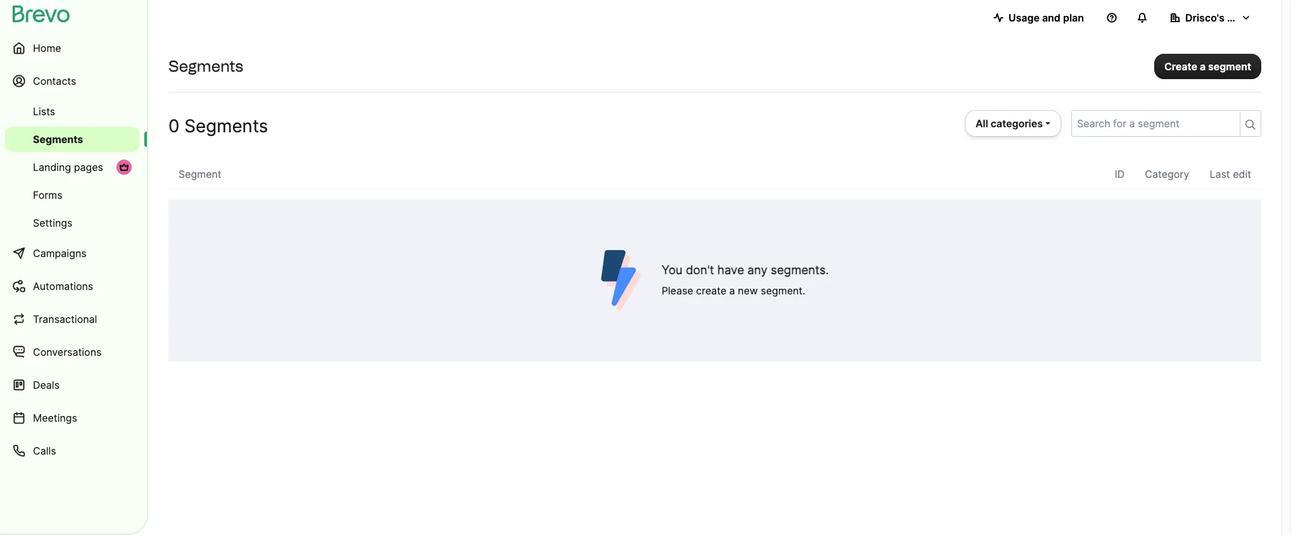 Task type: vqa. For each thing, say whether or not it's contained in the screenshot.
rows per page
no



Task type: locate. For each thing, give the bounding box(es) containing it.
last
[[1210, 168, 1231, 181]]

transactional
[[33, 313, 97, 326]]

a right create
[[1201, 60, 1206, 73]]

drinks
[[1228, 11, 1259, 24]]

settings link
[[5, 210, 139, 236]]

deals link
[[5, 370, 139, 400]]

create
[[697, 284, 727, 297]]

1 vertical spatial a
[[730, 284, 736, 297]]

conversations link
[[5, 337, 139, 367]]

create a segment button
[[1155, 54, 1262, 79]]

0 horizontal spatial a
[[730, 284, 736, 297]]

left___rvooi image
[[119, 162, 129, 172]]

any
[[748, 263, 768, 278]]

category
[[1146, 168, 1190, 181]]

usage and plan
[[1009, 11, 1085, 24]]

a
[[1201, 60, 1206, 73], [730, 284, 736, 297]]

create
[[1165, 60, 1198, 73]]

lists
[[33, 105, 55, 118]]

all categories button
[[965, 110, 1062, 137]]

landing pages link
[[5, 155, 139, 180]]

landing pages
[[33, 161, 103, 174]]

lists link
[[5, 99, 139, 124]]

contacts link
[[5, 66, 139, 96]]

you
[[662, 263, 683, 278]]

a left new
[[730, 284, 736, 297]]

segments
[[169, 57, 243, 75], [185, 115, 268, 137], [33, 133, 83, 146]]

forms link
[[5, 182, 139, 208]]

please create a new segment.
[[662, 284, 806, 297]]

a inside button
[[1201, 60, 1206, 73]]

pages
[[74, 161, 103, 174]]

calls
[[33, 445, 56, 457]]

drisco's
[[1186, 11, 1225, 24]]

campaigns
[[33, 247, 87, 260]]

Search for a segment search field
[[1073, 111, 1236, 136]]

0 vertical spatial a
[[1201, 60, 1206, 73]]

you don't have any segments.
[[662, 263, 829, 278]]

1 horizontal spatial a
[[1201, 60, 1206, 73]]

all categories
[[976, 117, 1044, 130]]

all
[[976, 117, 989, 130]]

segments link
[[5, 127, 139, 152]]



Task type: describe. For each thing, give the bounding box(es) containing it.
conversations
[[33, 346, 102, 359]]

usage and plan button
[[984, 5, 1095, 30]]

search image
[[1246, 120, 1256, 130]]

edit
[[1234, 168, 1252, 181]]

0 segments
[[169, 115, 268, 137]]

last edit
[[1210, 168, 1252, 181]]

segments up landing on the left top
[[33, 133, 83, 146]]

search button
[[1241, 112, 1262, 136]]

forms
[[33, 189, 62, 201]]

automations link
[[5, 271, 139, 302]]

home link
[[5, 33, 139, 63]]

0
[[169, 115, 180, 137]]

contacts
[[33, 75, 76, 87]]

calls link
[[5, 436, 139, 466]]

new
[[738, 284, 758, 297]]

plan
[[1064, 11, 1085, 24]]

drisco's drinks
[[1186, 11, 1259, 24]]

deals
[[33, 379, 60, 392]]

have
[[718, 263, 745, 278]]

home
[[33, 42, 61, 54]]

segments.
[[771, 263, 829, 278]]

landing
[[33, 161, 71, 174]]

segment
[[179, 168, 222, 181]]

meetings
[[33, 412, 77, 425]]

don't
[[686, 263, 715, 278]]

and
[[1043, 11, 1061, 24]]

usage
[[1009, 11, 1040, 24]]

meetings link
[[5, 403, 139, 433]]

drisco's drinks button
[[1161, 5, 1262, 30]]

please
[[662, 284, 694, 297]]

campaigns link
[[5, 238, 139, 269]]

automations
[[33, 280, 93, 293]]

segment.
[[761, 284, 806, 297]]

segments right 0
[[185, 115, 268, 137]]

transactional link
[[5, 304, 139, 335]]

segments up 0 segments
[[169, 57, 243, 75]]

settings
[[33, 217, 73, 229]]

create a segment
[[1165, 60, 1252, 73]]

id
[[1116, 168, 1125, 181]]

segment
[[1209, 60, 1252, 73]]

categories
[[991, 117, 1044, 130]]



